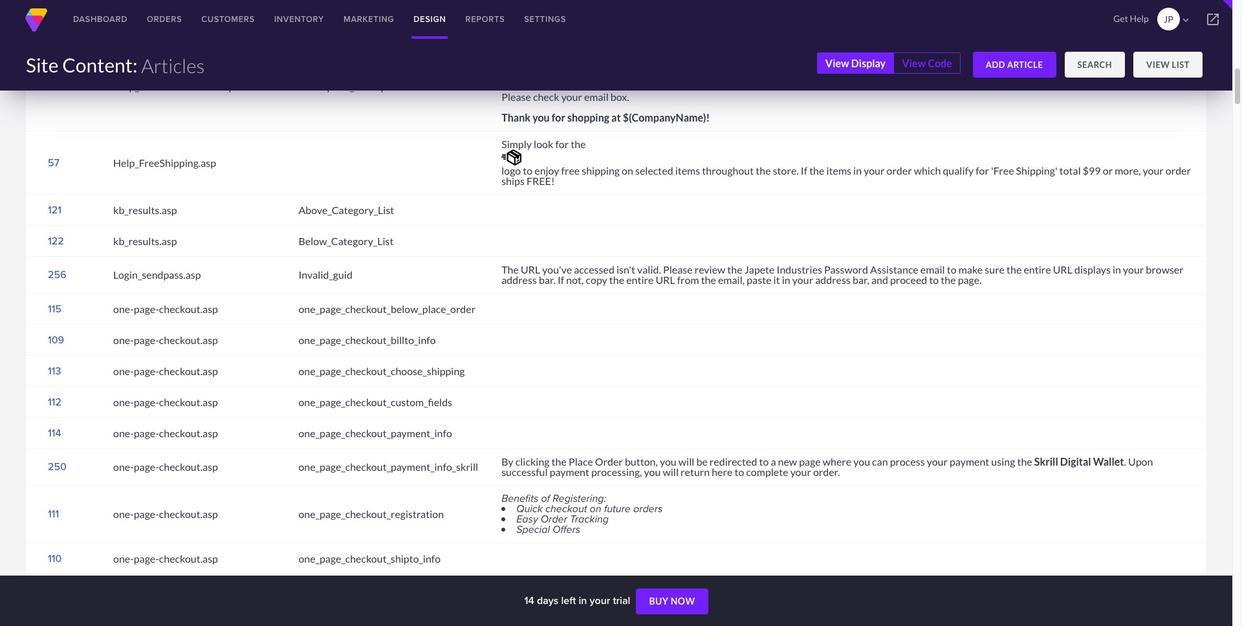Task type: locate. For each thing, give the bounding box(es) containing it.
articles
[[141, 53, 205, 77]]

1 horizontal spatial order
[[1166, 165, 1192, 177]]

5 one-page-checkout.asp from the top
[[113, 427, 218, 439]]

0 horizontal spatial if
[[558, 274, 565, 286]]

because
[[751, 12, 788, 25]]

2 checkout.asp from the top
[[159, 334, 218, 346]]

0 vertical spatial if
[[801, 165, 808, 177]]

0 vertical spatial order
[[595, 456, 623, 468]]

view inside 'link'
[[903, 57, 926, 69]]

4 checkout.asp from the top
[[159, 396, 218, 408]]

0 horizontal spatial it
[[774, 274, 781, 286]]

view left "code"
[[903, 57, 926, 69]]

checkout.asp for 113
[[159, 365, 218, 377]]

0 horizontal spatial order
[[887, 165, 913, 177]]

you right processing,
[[645, 466, 661, 479]]

. left "upon"
[[1125, 456, 1127, 468]]

view up $(emailaddress) .
[[826, 57, 850, 69]]

111 link
[[48, 507, 59, 522]]

enjoy
[[535, 165, 560, 177]]

1 vertical spatial please
[[664, 264, 693, 276]]

wallet
[[1094, 456, 1125, 468]]

payment inside . upon successful payment processing, you will return here to complete your order.
[[550, 466, 590, 479]]

to left make
[[948, 264, 957, 276]]

kb_results.asp up login_sendpass.asp
[[113, 235, 177, 247]]

checkout.asp for 111
[[159, 508, 218, 521]]

0 horizontal spatial .
[[854, 70, 856, 82]]

2 kb_results.asp from the top
[[113, 235, 177, 247]]

assistance
[[871, 264, 919, 276]]

help_emailbetterprice.asp for 100
[[113, 80, 235, 93]]

99 link
[[48, 6, 60, 21]]

page- for 109
[[134, 334, 159, 346]]

1 horizontal spatial email
[[921, 264, 946, 276]]

one_page_checkout_registration
[[299, 508, 444, 521]]

100 link
[[48, 79, 64, 94]]

6 one-page-checkout.asp from the top
[[113, 461, 218, 473]]

to
[[1106, 12, 1117, 25]]

1 vertical spatial on
[[590, 502, 602, 517]]

your inside . upon successful payment processing, you will return here to complete your order.
[[791, 466, 812, 479]]

help_emailbetterprice.asp down articles
[[113, 80, 235, 93]]

order left which
[[887, 165, 913, 177]]

0 horizontal spatial payment
[[550, 466, 590, 479]]

payment left using at the bottom right of page
[[950, 456, 990, 468]]

$99
[[1084, 165, 1102, 177]]

3 checkout.asp from the top
[[159, 365, 218, 377]]

by
[[1011, 12, 1022, 25]]

7 checkout.asp from the top
[[159, 508, 218, 521]]

on
[[622, 165, 634, 177], [590, 502, 602, 517]]

one- for 110
[[113, 553, 134, 565]]

will left be
[[679, 456, 695, 468]]

1 horizontal spatial view
[[903, 57, 926, 69]]

 link
[[1194, 0, 1233, 39]]

to right here
[[735, 466, 745, 479]]

the left skrill
[[1018, 456, 1033, 468]]

to right logo on the left of page
[[523, 165, 533, 177]]

if right bar.
[[558, 274, 565, 286]]

2 order from the left
[[1166, 165, 1192, 177]]

2 one- from the top
[[113, 334, 134, 346]]

for down please check your email box.
[[552, 111, 566, 124]]

get
[[1119, 12, 1134, 25]]

is
[[798, 12, 805, 25]]

1 vertical spatial .
[[1125, 456, 1127, 468]]

minimum
[[854, 12, 896, 25]]

the left japete
[[728, 264, 743, 276]]

we
[[502, 12, 518, 25]]

it right paste
[[774, 274, 781, 286]]

4 page- from the top
[[134, 396, 159, 408]]

entire right sure
[[1024, 264, 1052, 276]]

checkout.asp
[[159, 303, 218, 315], [159, 334, 218, 346], [159, 365, 218, 377], [159, 396, 218, 408], [159, 427, 218, 439], [159, 461, 218, 473], [159, 508, 218, 521], [159, 553, 218, 565]]

if inside the url you've accessed isn't valid. please review the japete industries password assistance email to make sure the entire url displays in your browser address bar. if not, copy the entire url from the email, paste it in your address bar, and proceed to the page.
[[558, 274, 565, 286]]

payment up registering:
[[550, 466, 590, 479]]

. upon successful payment processing, you will return here to complete your order.
[[502, 456, 1154, 479]]

to inside we are unable to publish our current price for this item because it is below the minimum advertised price allowed by the manufacturer. to get your instant price quote, please enter your
[[569, 12, 579, 25]]

help_emailbetterprice.asp for 99
[[113, 7, 235, 20]]

it inside we are unable to publish our current price for this item because it is below the minimum advertised price allowed by the manufacturer. to get your instant price quote, please enter your
[[790, 12, 796, 25]]

8 one-page-checkout.asp from the top
[[113, 553, 218, 565]]

bar.
[[539, 274, 556, 286]]

page- for 110
[[134, 553, 159, 565]]

3 page- from the top
[[134, 365, 159, 377]]

if right store.
[[801, 165, 808, 177]]

view left list
[[1147, 60, 1171, 70]]

content:
[[62, 53, 138, 76]]

7 page- from the top
[[134, 508, 159, 521]]

2 horizontal spatial price
[[948, 12, 971, 25]]

page- for 111
[[134, 508, 159, 521]]

1 horizontal spatial if
[[801, 165, 808, 177]]

items right store.
[[827, 165, 852, 177]]

1 vertical spatial if
[[558, 274, 565, 286]]

not,
[[567, 274, 584, 286]]

you
[[533, 111, 550, 124], [660, 456, 677, 468], [854, 456, 871, 468], [645, 466, 661, 479]]

view code link
[[894, 52, 961, 74]]

2 page- from the top
[[134, 334, 159, 346]]

the left store.
[[756, 165, 771, 177]]

login_sendpass.asp
[[113, 269, 201, 281]]

1 vertical spatial email
[[921, 264, 946, 276]]

0 horizontal spatial price
[[502, 23, 525, 35]]

order down of
[[541, 512, 568, 527]]

please
[[557, 23, 586, 35]]

one-page-checkout.asp for 250
[[113, 461, 218, 473]]

110 link
[[48, 551, 62, 566]]

1 horizontal spatial on
[[622, 165, 634, 177]]

1 one- from the top
[[113, 303, 134, 315]]

on left selected
[[622, 165, 634, 177]]

3 one-page-checkout.asp from the top
[[113, 365, 218, 377]]

8 page- from the top
[[134, 553, 159, 565]]

please check your email box.
[[502, 91, 630, 103]]

for left this at right top
[[694, 12, 708, 25]]

0 horizontal spatial order
[[541, 512, 568, 527]]

6 page- from the top
[[134, 461, 159, 473]]

view for view list
[[1147, 60, 1171, 70]]

5 page- from the top
[[134, 427, 159, 439]]

8 checkout.asp from the top
[[159, 553, 218, 565]]

it left "is"
[[790, 12, 796, 25]]

and
[[872, 274, 889, 286]]

2 one-page-checkout.asp from the top
[[113, 334, 218, 346]]

left
[[562, 594, 576, 609]]

benefits of registering: quick checkout on future orders easy order tracking special offers
[[502, 491, 663, 537]]

1 page- from the top
[[134, 303, 159, 315]]

add article link
[[974, 52, 1057, 78]]

page- for 114
[[134, 427, 159, 439]]

thank you for shopping at $(companyname)!
[[502, 111, 710, 124]]

one- for 250
[[113, 461, 134, 473]]

logo
[[502, 165, 521, 177]]

please up thank
[[502, 91, 531, 103]]

one- for 111
[[113, 508, 134, 521]]

order inside benefits of registering: quick checkout on future orders easy order tracking special offers
[[541, 512, 568, 527]]

0 horizontal spatial on
[[590, 502, 602, 517]]

clicking
[[516, 456, 550, 468]]

your left which
[[864, 165, 885, 177]]

2 help_emailbetterprice.asp from the top
[[113, 80, 235, 93]]

checkout.asp for 114
[[159, 427, 218, 439]]

1 vertical spatial it
[[774, 274, 781, 286]]

you've
[[543, 264, 572, 276]]

we are unable to publish our current price for this item because it is below the minimum advertised price allowed by the manufacturer. to get your instant price quote, please enter your
[[502, 12, 1190, 35]]

1 help_emailbetterprice.asp from the top
[[113, 7, 235, 20]]

payment
[[950, 456, 990, 468], [550, 466, 590, 479]]

to right unable
[[569, 12, 579, 25]]

7 one-page-checkout.asp from the top
[[113, 508, 218, 521]]

6 checkout.asp from the top
[[159, 461, 218, 473]]

marketing
[[344, 13, 394, 25]]

items right selected
[[676, 165, 701, 177]]

. down view display
[[854, 70, 856, 82]]

registering:
[[553, 491, 607, 506]]

the right sure
[[1007, 264, 1022, 276]]

1 vertical spatial order
[[541, 512, 568, 527]]

115
[[48, 301, 62, 316]]

thank
[[502, 111, 531, 124]]

skrill
[[1035, 456, 1059, 468]]

3 one- from the top
[[113, 365, 134, 377]]

0 horizontal spatial url
[[521, 264, 541, 276]]

1 horizontal spatial payment
[[950, 456, 990, 468]]

your right more,
[[1144, 165, 1165, 177]]

0 horizontal spatial address
[[502, 274, 537, 286]]

store.
[[773, 165, 799, 177]]

or
[[1104, 165, 1114, 177]]

url right the
[[521, 264, 541, 276]]

view inside "link"
[[826, 57, 850, 69]]

kb_results.asp down help_freeshipping.asp
[[113, 204, 177, 216]]

0 vertical spatial email
[[585, 91, 609, 103]]

isn't
[[617, 264, 636, 276]]

for left 'free
[[976, 165, 990, 177]]

0 horizontal spatial entire
[[627, 274, 654, 286]]

order right more,
[[1166, 165, 1192, 177]]

price left allowed
[[948, 12, 971, 25]]

current
[[633, 12, 667, 25]]

on inside benefits of registering: quick checkout on future orders easy order tracking special offers
[[590, 502, 602, 517]]

below
[[807, 12, 835, 25]]

one- for 114
[[113, 427, 134, 439]]

price right the current
[[669, 12, 692, 25]]

0 vertical spatial kb_results.asp
[[113, 204, 177, 216]]

0 vertical spatial please
[[502, 91, 531, 103]]

2 horizontal spatial view
[[1147, 60, 1171, 70]]

price
[[669, 12, 692, 25], [948, 12, 971, 25], [502, 23, 525, 35]]

entire
[[1024, 264, 1052, 276], [627, 274, 654, 286]]

help_emailbetterprice.asp up articles
[[113, 7, 235, 20]]

8 one- from the top
[[113, 553, 134, 565]]

help
[[1131, 13, 1150, 24]]

for inside we are unable to publish our current price for this item because it is below the minimum advertised price allowed by the manufacturer. to get your instant price quote, please enter your
[[694, 12, 708, 25]]

. inside . upon successful payment processing, you will return here to complete your order.
[[1125, 456, 1127, 468]]

for right look
[[556, 138, 569, 150]]

the right 'by'
[[1024, 12, 1039, 25]]

to left the a
[[760, 456, 769, 468]]

the up free at the left top of the page
[[571, 138, 586, 150]]

url left displays
[[1054, 264, 1073, 276]]

trial
[[613, 594, 631, 609]]

5 one- from the top
[[113, 427, 134, 439]]

will left return
[[663, 466, 679, 479]]

99
[[48, 6, 60, 21]]

checkout.asp for 250
[[159, 461, 218, 473]]

process
[[891, 456, 926, 468]]

inventory
[[274, 13, 324, 25]]

kb_results.asp for 122
[[113, 235, 177, 247]]

0 vertical spatial on
[[622, 165, 634, 177]]

113
[[48, 364, 61, 379]]

0 horizontal spatial view
[[826, 57, 850, 69]]

by clicking the place order button, you will be redirected to a new page where you can process your payment using the skrill digital wallet
[[502, 456, 1125, 468]]

for inside 'logo to enjoy free shipping on selected items throughout the store. if the items in your order which qualify for 'free shipping' total $99 or more, your order ships free!'
[[976, 165, 990, 177]]

0 horizontal spatial email
[[585, 91, 609, 103]]

1 horizontal spatial address
[[816, 274, 851, 286]]

your left order. at bottom
[[791, 466, 812, 479]]

address left bar,
[[816, 274, 851, 286]]

your
[[1136, 12, 1157, 25], [615, 23, 636, 35], [562, 91, 583, 103], [864, 165, 885, 177], [1144, 165, 1165, 177], [1124, 264, 1145, 276], [793, 274, 814, 286], [928, 456, 948, 468], [791, 466, 812, 479], [590, 594, 611, 609]]

please inside the url you've accessed isn't valid. please review the japete industries password assistance email to make sure the entire url displays in your browser address bar. if not, copy the entire url from the email, paste it in your address bar, and proceed to the page.
[[664, 264, 693, 276]]

1 kb_results.asp from the top
[[113, 204, 177, 216]]

2 address from the left
[[816, 274, 851, 286]]

on left future
[[590, 502, 602, 517]]

page- for 115
[[134, 303, 159, 315]]

0 vertical spatial it
[[790, 12, 796, 25]]

offers
[[553, 523, 581, 537]]

address left bar.
[[502, 274, 537, 286]]

copy
[[586, 274, 608, 286]]

one_page_checkout_shipto_info
[[299, 553, 441, 565]]

list
[[1173, 60, 1191, 70]]

your right check in the left top of the page
[[562, 91, 583, 103]]

simply
[[502, 138, 532, 150]]

betterprice_instructions
[[299, 7, 408, 20]]

1 horizontal spatial items
[[827, 165, 852, 177]]

one-page-checkout.asp for 114
[[113, 427, 218, 439]]

entire right copy
[[627, 274, 654, 286]]

throughout
[[703, 165, 754, 177]]

on inside 'logo to enjoy free shipping on selected items throughout the store. if the items in your order which qualify for 'free shipping' total $99 or more, your order ships free!'
[[622, 165, 634, 177]]

please right valid.
[[664, 264, 693, 276]]

view
[[826, 57, 850, 69], [903, 57, 926, 69], [1147, 60, 1171, 70]]

email up shopping
[[585, 91, 609, 103]]

search link
[[1065, 52, 1126, 78]]

the right copy
[[610, 274, 625, 286]]

1 horizontal spatial it
[[790, 12, 796, 25]]

4 one-page-checkout.asp from the top
[[113, 396, 218, 408]]

paste
[[747, 274, 772, 286]]

price left quote,
[[502, 23, 525, 35]]

1 horizontal spatial order
[[595, 456, 623, 468]]

0 vertical spatial help_emailbetterprice.asp
[[113, 7, 235, 20]]

1 one-page-checkout.asp from the top
[[113, 303, 218, 315]]

5 checkout.asp from the top
[[159, 427, 218, 439]]

email left make
[[921, 264, 946, 276]]

0 horizontal spatial items
[[676, 165, 701, 177]]

one- for 113
[[113, 365, 134, 377]]

1 horizontal spatial please
[[664, 264, 693, 276]]

1 horizontal spatial .
[[1125, 456, 1127, 468]]

the
[[837, 12, 852, 25], [1024, 12, 1039, 25], [571, 138, 586, 150], [756, 165, 771, 177], [810, 165, 825, 177], [728, 264, 743, 276], [1007, 264, 1022, 276], [610, 274, 625, 286], [702, 274, 717, 286], [942, 274, 957, 286], [552, 456, 567, 468], [1018, 456, 1033, 468]]

4 one- from the top
[[113, 396, 134, 408]]

upon
[[1129, 456, 1154, 468]]

7 one- from the top
[[113, 508, 134, 521]]

1 vertical spatial kb_results.asp
[[113, 235, 177, 247]]

days
[[537, 594, 559, 609]]

items
[[676, 165, 701, 177], [827, 165, 852, 177]]

url left from
[[656, 274, 676, 286]]

1 vertical spatial help_emailbetterprice.asp
[[113, 80, 235, 93]]

1 checkout.asp from the top
[[159, 303, 218, 315]]

manufacturer.
[[1041, 12, 1104, 25]]

order right place
[[595, 456, 623, 468]]

one_page_checkout_custom_fields
[[299, 396, 453, 408]]

6 one- from the top
[[113, 461, 134, 473]]

to inside 'logo to enjoy free shipping on selected items throughout the store. if the items in your order which qualify for 'free shipping' total $99 or more, your order ships free!'
[[523, 165, 533, 177]]



Task type: vqa. For each thing, say whether or not it's contained in the screenshot.


Task type: describe. For each thing, give the bounding box(es) containing it.
enter
[[588, 23, 613, 35]]

selected
[[636, 165, 674, 177]]

your right process
[[928, 456, 948, 468]]

successful
[[502, 466, 548, 479]]

57
[[48, 155, 59, 170]]

jp
[[1165, 14, 1174, 25]]

check
[[533, 91, 560, 103]]

111
[[48, 507, 59, 522]]

in inside 'logo to enjoy free shipping on selected items throughout the store. if the items in your order which qualify for 'free shipping' total $99 or more, your order ships free!'
[[854, 165, 862, 177]]

121
[[48, 202, 61, 217]]

dashboard link
[[63, 0, 137, 39]]

page.
[[959, 274, 982, 286]]

250
[[48, 460, 67, 475]]

one-page-checkout.asp for 112
[[113, 396, 218, 408]]

shipping
[[582, 165, 620, 177]]

1 address from the left
[[502, 274, 537, 286]]

on for future
[[590, 502, 602, 517]]

orders
[[634, 502, 663, 517]]

one-page-checkout.asp for 113
[[113, 365, 218, 377]]

checkout.asp for 110
[[159, 553, 218, 565]]

121 link
[[48, 202, 61, 217]]

one_page_checkout_payment_info
[[299, 427, 452, 439]]

the left page. on the top of page
[[942, 274, 957, 286]]

one-page-checkout.asp for 111
[[113, 508, 218, 521]]

box.
[[611, 91, 630, 103]]

it inside the url you've accessed isn't valid. please review the japete industries password assistance email to make sure the entire url displays in your browser address bar. if not, copy the entire url from the email, paste it in your address bar, and proceed to the page.
[[774, 274, 781, 286]]

one_page_checkout_choose_shipping
[[299, 365, 465, 377]]

redirected
[[710, 456, 758, 468]]

more,
[[1116, 165, 1142, 177]]

dashboard
[[73, 13, 128, 25]]

will inside . upon successful payment processing, you will return here to complete your order.
[[663, 466, 679, 479]]

2 items from the left
[[827, 165, 852, 177]]

0 horizontal spatial please
[[502, 91, 531, 103]]

simply look for the
[[502, 138, 586, 150]]

122
[[48, 234, 64, 248]]

checkout.asp for 109
[[159, 334, 218, 346]]

using
[[992, 456, 1016, 468]]

our
[[616, 12, 631, 25]]

1 horizontal spatial entire
[[1024, 264, 1052, 276]]

get
[[1114, 13, 1129, 24]]

by
[[502, 456, 514, 468]]

1 horizontal spatial url
[[656, 274, 676, 286]]

the
[[502, 264, 519, 276]]

you left 'can'
[[854, 456, 871, 468]]

14
[[525, 594, 535, 609]]

one- for 112
[[113, 396, 134, 408]]

your left browser
[[1124, 264, 1145, 276]]

checkout.asp for 112
[[159, 396, 218, 408]]

one- for 109
[[113, 334, 134, 346]]

page- for 250
[[134, 461, 159, 473]]

one-page-checkout.asp for 110
[[113, 553, 218, 565]]

checkout.asp for 115
[[159, 303, 218, 315]]

japete
[[745, 264, 775, 276]]

be
[[697, 456, 708, 468]]

view for view code
[[903, 57, 926, 69]]

110
[[48, 551, 62, 566]]

free!
[[527, 175, 555, 187]]

complete
[[747, 466, 789, 479]]

code
[[928, 57, 953, 69]]

page- for 113
[[134, 365, 159, 377]]

you down check in the left top of the page
[[533, 111, 550, 124]]

on for selected
[[622, 165, 634, 177]]

one-page-checkout.asp for 109
[[113, 334, 218, 346]]

113 link
[[48, 364, 61, 379]]

item
[[728, 12, 749, 25]]

a
[[771, 456, 777, 468]]

now
[[671, 596, 696, 607]]

your left 'trial'
[[590, 594, 611, 609]]

site
[[26, 53, 59, 76]]

view list
[[1147, 60, 1191, 70]]

browser
[[1147, 264, 1185, 276]]

below_category_list
[[299, 235, 394, 247]]

one-page-checkout.asp for 115
[[113, 303, 218, 315]]

view for view display
[[826, 57, 850, 69]]

page
[[800, 456, 821, 468]]

you inside . upon successful payment processing, you will return here to complete your order.
[[645, 466, 661, 479]]

instant
[[1159, 12, 1190, 25]]

your right "enter"
[[615, 23, 636, 35]]

publish
[[581, 12, 614, 25]]

256 link
[[48, 267, 66, 282]]

digital
[[1061, 456, 1092, 468]]

you right the 'button,'
[[660, 456, 677, 468]]

free
[[562, 165, 580, 177]]

one- for 115
[[113, 303, 134, 315]]

$(emailaddress)
[[778, 70, 854, 82]]

total
[[1060, 165, 1082, 177]]

ships
[[502, 175, 525, 187]]

future
[[604, 502, 631, 517]]

115 link
[[48, 301, 62, 316]]

the right from
[[702, 274, 717, 286]]

view display
[[826, 57, 886, 69]]

$(emailaddress) .
[[778, 70, 856, 82]]

2 horizontal spatial url
[[1054, 264, 1073, 276]]

customers
[[202, 13, 255, 25]]

the right store.
[[810, 165, 825, 177]]

0 vertical spatial .
[[854, 70, 856, 82]]

return
[[681, 466, 710, 479]]

add article
[[986, 60, 1044, 70]]

view list link
[[1134, 52, 1204, 78]]

look
[[534, 138, 554, 150]]

review
[[695, 264, 726, 276]]

your right get at right top
[[1136, 12, 1157, 25]]

advertised
[[898, 12, 946, 25]]

buy now link
[[637, 589, 709, 615]]

betterprice_thankyou
[[299, 80, 397, 93]]

get help
[[1114, 13, 1150, 24]]

kb_results.asp for 121
[[113, 204, 177, 216]]

the right below
[[837, 12, 852, 25]]

accessed
[[574, 264, 615, 276]]

view display link
[[818, 52, 894, 74]]

1 horizontal spatial price
[[669, 12, 692, 25]]

unable
[[536, 12, 567, 25]]

easy
[[517, 512, 538, 527]]

to inside . upon successful payment processing, you will return here to complete your order.
[[735, 466, 745, 479]]

succeed online with volusion's shopping cart software image
[[23, 8, 49, 32]]

quote,
[[527, 23, 555, 35]]

if inside 'logo to enjoy free shipping on selected items throughout the store. if the items in your order which qualify for 'free shipping' total $99 or more, your order ships free!'
[[801, 165, 808, 177]]

page- for 112
[[134, 396, 159, 408]]

email inside the url you've accessed isn't valid. please review the japete industries password assistance email to make sure the entire url displays in your browser address bar. if not, copy the entire url from the email, paste it in your address bar, and proceed to the page.
[[921, 264, 946, 276]]

109
[[48, 333, 64, 347]]

$(companyname)!
[[623, 111, 710, 124]]

buy now
[[650, 596, 696, 607]]

the left place
[[552, 456, 567, 468]]

this
[[710, 12, 726, 25]]

processing,
[[592, 466, 643, 479]]

here
[[712, 466, 733, 479]]


[[1181, 14, 1192, 26]]

1 items from the left
[[676, 165, 701, 177]]

displays
[[1075, 264, 1111, 276]]

search
[[1078, 60, 1113, 70]]

to right proceed
[[930, 274, 940, 286]]


[[1206, 12, 1222, 27]]

your right paste
[[793, 274, 814, 286]]

1 order from the left
[[887, 165, 913, 177]]



